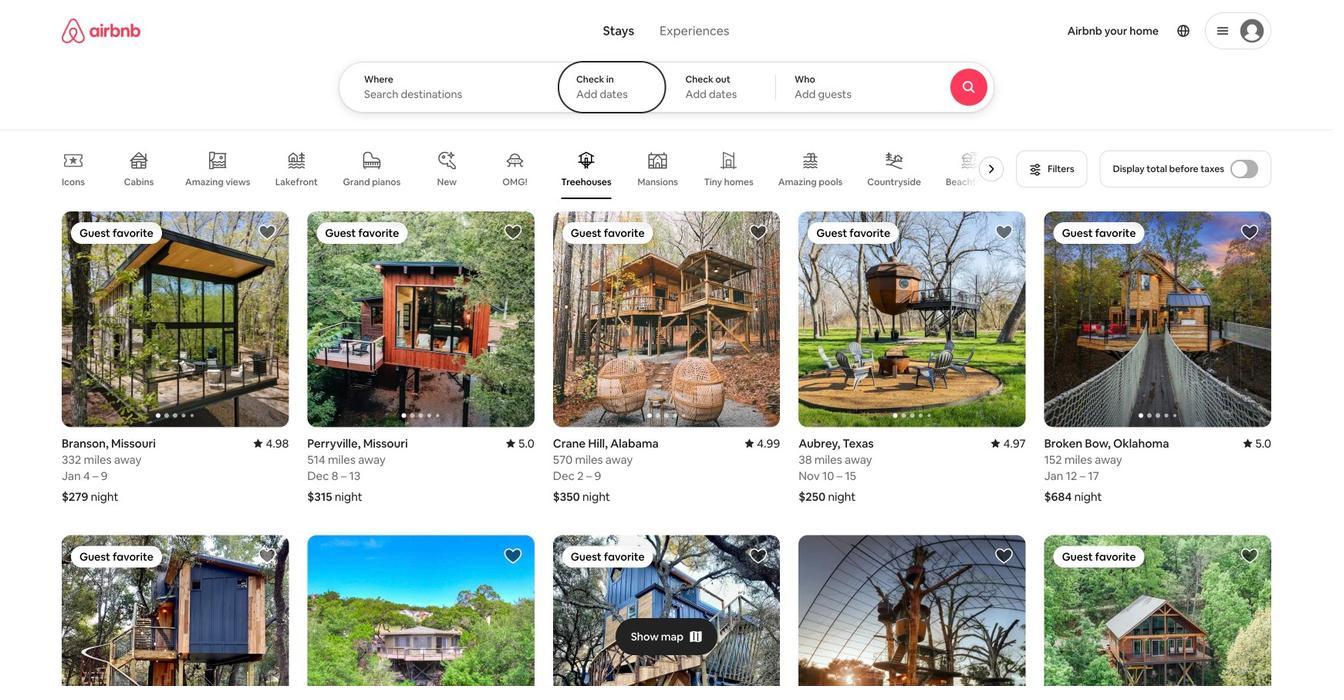 Task type: describe. For each thing, give the bounding box(es) containing it.
add to wishlist: branson, missouri image
[[258, 223, 277, 242]]

add to wishlist: broken bow, oklahoma image
[[1241, 223, 1260, 242]]

add to wishlist: perryville, missouri image
[[504, 223, 522, 242]]

add to wishlist: fredericksburg, texas image
[[258, 547, 277, 565]]

add to wishlist: lakeway, texas image
[[504, 547, 522, 565]]

add to wishlist: spicewood, texas image
[[995, 547, 1014, 565]]



Task type: locate. For each thing, give the bounding box(es) containing it.
group
[[62, 139, 1010, 199], [62, 211, 289, 427], [307, 211, 535, 427], [553, 211, 780, 427], [799, 211, 1026, 427], [1045, 211, 1272, 427], [62, 535, 289, 686], [307, 535, 535, 686], [553, 535, 780, 686], [799, 535, 1026, 686], [1045, 535, 1272, 686]]

add to wishlist: crane hill, alabama image
[[750, 223, 768, 242]]

Search destinations search field
[[364, 87, 533, 101]]

add to wishlist: ponca, arkansas image
[[1241, 547, 1260, 565]]

None search field
[[339, 0, 1037, 113]]

add to wishlist: fredericksburg, texas image
[[750, 547, 768, 565]]

what can we help you find? tab list
[[591, 14, 743, 48]]

add to wishlist: aubrey, texas image
[[995, 223, 1014, 242]]

profile element
[[821, 0, 1272, 62]]



Task type: vqa. For each thing, say whether or not it's contained in the screenshot.
USA
no



